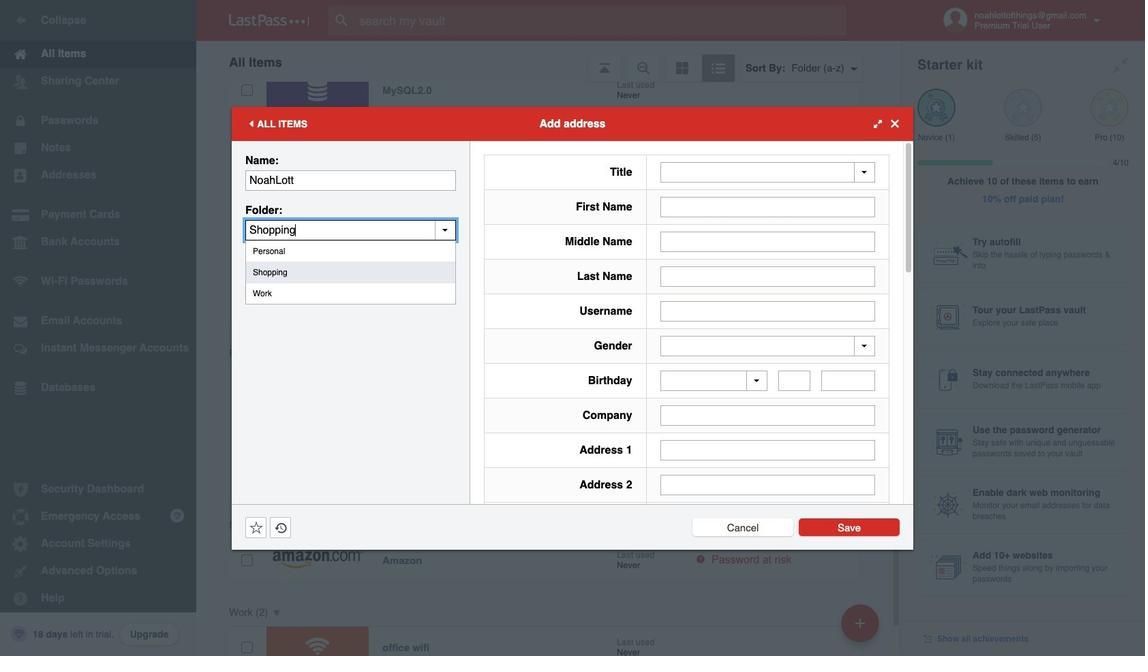 Task type: locate. For each thing, give the bounding box(es) containing it.
Search search field
[[329, 5, 873, 35]]

new item navigation
[[836, 601, 888, 656]]

main navigation navigation
[[0, 0, 196, 656]]

None text field
[[660, 197, 875, 217], [660, 231, 875, 252], [660, 266, 875, 287], [660, 301, 875, 321], [822, 371, 875, 391], [660, 440, 875, 461], [660, 475, 875, 496], [660, 197, 875, 217], [660, 231, 875, 252], [660, 266, 875, 287], [660, 301, 875, 321], [822, 371, 875, 391], [660, 440, 875, 461], [660, 475, 875, 496]]

vault options navigation
[[196, 41, 901, 82]]

new item image
[[856, 619, 865, 628]]

None text field
[[245, 170, 456, 191], [245, 220, 456, 240], [779, 371, 811, 391], [660, 406, 875, 426], [245, 170, 456, 191], [245, 220, 456, 240], [779, 371, 811, 391], [660, 406, 875, 426]]

dialog
[[232, 107, 913, 656]]



Task type: describe. For each thing, give the bounding box(es) containing it.
lastpass image
[[229, 14, 309, 27]]

search my vault text field
[[329, 5, 873, 35]]



Task type: vqa. For each thing, say whether or not it's contained in the screenshot.
password field on the bottom right of the page
no



